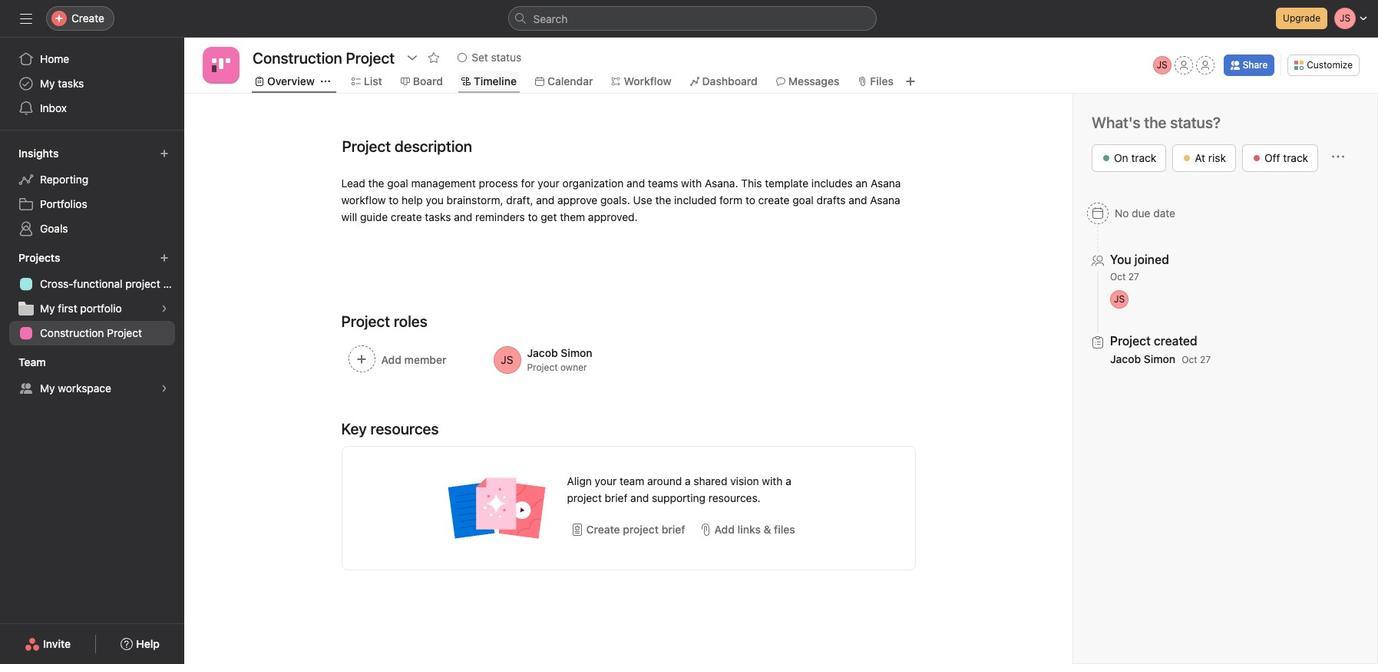 Task type: describe. For each thing, give the bounding box(es) containing it.
js inside button
[[1157, 59, 1168, 71]]

and up 'use'
[[627, 177, 645, 190]]

use
[[633, 194, 653, 207]]

track for off track
[[1284, 152, 1309, 165]]

reporting
[[40, 173, 88, 186]]

at
[[1196, 152, 1206, 165]]

1 vertical spatial goal
[[793, 194, 814, 207]]

0 horizontal spatial goal
[[387, 177, 408, 190]]

project for construction project
[[107, 326, 142, 340]]

workflow
[[624, 75, 672, 88]]

timeline link
[[462, 73, 517, 90]]

messages
[[789, 75, 840, 88]]

track for on track
[[1132, 152, 1157, 165]]

owner
[[561, 362, 587, 373]]

resources.
[[709, 492, 761, 505]]

set
[[472, 51, 488, 64]]

construction
[[40, 326, 104, 340]]

the status?
[[1145, 114, 1221, 131]]

calendar link
[[535, 73, 593, 90]]

goals link
[[9, 217, 175, 241]]

them
[[560, 210, 585, 224]]

functional
[[73, 277, 123, 290]]

guide
[[360, 210, 388, 224]]

add links & files button
[[696, 516, 800, 544]]

workflow link
[[612, 73, 672, 90]]

add
[[715, 523, 735, 536]]

reporting link
[[9, 167, 175, 192]]

status
[[491, 51, 522, 64]]

supporting
[[652, 492, 706, 505]]

1 horizontal spatial to
[[528, 210, 538, 224]]

oct inside you joined oct 27
[[1111, 271, 1127, 283]]

cross-
[[40, 277, 73, 290]]

oct inside the project created jacob simon oct 27
[[1182, 354, 1198, 366]]

around
[[648, 475, 682, 488]]

list
[[364, 75, 382, 88]]

project inside button
[[623, 523, 659, 536]]

approved.
[[588, 210, 638, 224]]

projects element
[[0, 244, 184, 349]]

on track button
[[1092, 145, 1167, 172]]

construction project link
[[9, 321, 175, 346]]

date
[[1154, 207, 1176, 220]]

share
[[1243, 59, 1268, 71]]

shared
[[694, 475, 728, 488]]

overview link
[[255, 73, 315, 90]]

and down brainstorm,
[[454, 210, 473, 224]]

template
[[765, 177, 809, 190]]

home link
[[9, 47, 175, 71]]

with inside align your team around a shared vision with a project brief and supporting resources.
[[762, 475, 783, 488]]

see details, my first portfolio image
[[160, 304, 169, 313]]

tab actions image
[[321, 77, 330, 86]]

js button
[[1154, 56, 1172, 75]]

inbox link
[[9, 96, 175, 121]]

project for jacob simon project owner
[[527, 362, 558, 373]]

no
[[1115, 207, 1130, 220]]

no due date button
[[1081, 200, 1183, 228]]

reminders
[[476, 210, 525, 224]]

jacob simon link
[[1111, 353, 1176, 366]]

organization
[[563, 177, 624, 190]]

team
[[18, 356, 46, 369]]

team
[[620, 475, 645, 488]]

form
[[720, 194, 743, 207]]

add tab image
[[905, 75, 917, 88]]

brainstorm,
[[447, 194, 504, 207]]

create for create project brief
[[587, 523, 620, 536]]

home
[[40, 52, 69, 65]]

more actions image
[[1333, 151, 1345, 163]]

Search tasks, projects, and more text field
[[508, 6, 877, 31]]

share button
[[1224, 55, 1275, 76]]

goals.
[[601, 194, 630, 207]]

1 horizontal spatial the
[[656, 194, 672, 207]]

add links & files
[[715, 523, 796, 536]]

timeline
[[474, 75, 517, 88]]

on track
[[1115, 152, 1157, 165]]

at risk button
[[1173, 145, 1237, 172]]

insights element
[[0, 140, 184, 244]]

files
[[774, 523, 796, 536]]

set status button
[[451, 47, 529, 68]]

management
[[411, 177, 476, 190]]

my tasks link
[[9, 71, 175, 96]]

risk
[[1209, 152, 1227, 165]]

get
[[541, 210, 557, 224]]

my workspace link
[[9, 376, 175, 401]]

align your team around a shared vision with a project brief and supporting resources.
[[567, 475, 792, 505]]

at risk
[[1196, 152, 1227, 165]]

board image
[[212, 56, 230, 75]]

lead
[[341, 177, 366, 190]]

tasks inside "link"
[[58, 77, 84, 90]]

27 inside you joined oct 27
[[1129, 271, 1140, 283]]

my for my workspace
[[40, 382, 55, 395]]

create for create
[[71, 12, 104, 25]]

insights
[[18, 147, 59, 160]]



Task type: locate. For each thing, give the bounding box(es) containing it.
and down team
[[631, 492, 649, 505]]

an
[[856, 177, 868, 190]]

asana right an
[[871, 177, 901, 190]]

0 vertical spatial create
[[759, 194, 790, 207]]

1 vertical spatial your
[[595, 475, 617, 488]]

1 track from the left
[[1132, 152, 1157, 165]]

due
[[1132, 207, 1151, 220]]

0 horizontal spatial tasks
[[58, 77, 84, 90]]

to left the help
[[389, 194, 399, 207]]

with right vision
[[762, 475, 783, 488]]

inbox
[[40, 101, 67, 114]]

0 vertical spatial js
[[1157, 59, 1168, 71]]

1 horizontal spatial 27
[[1201, 354, 1211, 366]]

dashboard
[[703, 75, 758, 88]]

1 vertical spatial js
[[1115, 294, 1125, 305]]

you
[[426, 194, 444, 207]]

1 vertical spatial asana
[[871, 194, 901, 207]]

you
[[1111, 253, 1132, 267]]

workspace
[[58, 382, 111, 395]]

0 horizontal spatial your
[[538, 177, 560, 190]]

help button
[[111, 631, 170, 658]]

a up supporting
[[685, 475, 691, 488]]

1 vertical spatial tasks
[[425, 210, 451, 224]]

0 horizontal spatial oct
[[1111, 271, 1127, 283]]

my for my first portfolio
[[40, 302, 55, 315]]

dashboard link
[[690, 73, 758, 90]]

2 track from the left
[[1284, 152, 1309, 165]]

off
[[1265, 152, 1281, 165]]

calendar
[[548, 75, 593, 88]]

lead the goal management process for your organization and teams with asana. this template includes an asana workflow to help you brainstorm, draft, and approve goals. use the included form to create goal drafts and asana will guide create tasks and reminders to get them approved.
[[341, 177, 904, 224]]

jacob
[[1111, 353, 1142, 366]]

project created jacob simon oct 27
[[1111, 334, 1211, 366]]

0 vertical spatial with
[[682, 177, 702, 190]]

with
[[682, 177, 702, 190], [762, 475, 783, 488]]

0 vertical spatial my
[[40, 77, 55, 90]]

1 vertical spatial my
[[40, 302, 55, 315]]

2 vertical spatial my
[[40, 382, 55, 395]]

0 vertical spatial the
[[368, 177, 384, 190]]

project down portfolio
[[107, 326, 142, 340]]

jacob simon project owner
[[527, 346, 593, 373]]

tasks down home
[[58, 77, 84, 90]]

0 vertical spatial goal
[[387, 177, 408, 190]]

my
[[40, 77, 55, 90], [40, 302, 55, 315], [40, 382, 55, 395]]

1 a from the left
[[685, 475, 691, 488]]

draft,
[[507, 194, 533, 207]]

help
[[136, 638, 160, 651]]

my inside teams element
[[40, 382, 55, 395]]

my left first
[[40, 302, 55, 315]]

approve
[[558, 194, 598, 207]]

tasks inside lead the goal management process for your organization and teams with asana. this template includes an asana workflow to help you brainstorm, draft, and approve goals. use the included form to create goal drafts and asana will guide create tasks and reminders to get them approved.
[[425, 210, 451, 224]]

my first portfolio link
[[9, 297, 175, 321]]

0 vertical spatial 27
[[1129, 271, 1140, 283]]

create up the home link
[[71, 12, 104, 25]]

files
[[871, 75, 894, 88]]

project inside jacob simon project owner
[[527, 362, 558, 373]]

my inside "projects" element
[[40, 302, 55, 315]]

a right vision
[[786, 475, 792, 488]]

you joined button
[[1111, 252, 1170, 268]]

0 vertical spatial oct
[[1111, 271, 1127, 283]]

tasks
[[58, 77, 84, 90], [425, 210, 451, 224]]

1 horizontal spatial oct
[[1182, 354, 1198, 366]]

portfolio
[[80, 302, 122, 315]]

add member
[[381, 353, 447, 366]]

add to starred image
[[428, 51, 440, 64]]

2 asana from the top
[[871, 194, 901, 207]]

1 horizontal spatial tasks
[[425, 210, 451, 224]]

board
[[413, 75, 443, 88]]

goal down the template
[[793, 194, 814, 207]]

and up get
[[536, 194, 555, 207]]

with up included
[[682, 177, 702, 190]]

track right on
[[1132, 152, 1157, 165]]

your inside lead the goal management process for your organization and teams with asana. this template includes an asana workflow to help you brainstorm, draft, and approve goals. use the included form to create goal drafts and asana will guide create tasks and reminders to get them approved.
[[538, 177, 560, 190]]

set status
[[472, 51, 522, 64]]

create down the template
[[759, 194, 790, 207]]

plan
[[163, 277, 184, 290]]

None text field
[[249, 44, 399, 71]]

0 horizontal spatial create
[[391, 210, 422, 224]]

1 asana from the top
[[871, 177, 901, 190]]

2 horizontal spatial to
[[746, 194, 756, 207]]

0 horizontal spatial with
[[682, 177, 702, 190]]

create inside create project brief button
[[587, 523, 620, 536]]

first
[[58, 302, 77, 315]]

upgrade button
[[1277, 8, 1328, 29]]

the up workflow
[[368, 177, 384, 190]]

0 horizontal spatial a
[[685, 475, 691, 488]]

1 horizontal spatial your
[[595, 475, 617, 488]]

1 vertical spatial project
[[567, 492, 602, 505]]

my for my tasks
[[40, 77, 55, 90]]

off track
[[1265, 152, 1309, 165]]

js down you joined oct 27
[[1115, 294, 1125, 305]]

team button
[[15, 352, 60, 373]]

1 horizontal spatial create
[[587, 523, 620, 536]]

teams
[[648, 177, 679, 190]]

asana right the drafts
[[871, 194, 901, 207]]

new project or portfolio image
[[160, 253, 169, 263]]

0 horizontal spatial project
[[107, 326, 142, 340]]

global element
[[0, 38, 184, 130]]

js
[[1157, 59, 1168, 71], [1115, 294, 1125, 305]]

1 horizontal spatial goal
[[793, 194, 814, 207]]

1 vertical spatial 27
[[1201, 354, 1211, 366]]

what's the status?
[[1092, 114, 1221, 131]]

links
[[738, 523, 761, 536]]

invite button
[[15, 631, 81, 658]]

1 horizontal spatial project
[[567, 492, 602, 505]]

1 vertical spatial project
[[527, 362, 558, 373]]

for
[[521, 177, 535, 190]]

0 horizontal spatial js
[[1115, 294, 1125, 305]]

create
[[759, 194, 790, 207], [391, 210, 422, 224]]

Project description title text field
[[332, 131, 476, 163]]

1 horizontal spatial with
[[762, 475, 783, 488]]

and down an
[[849, 194, 868, 207]]

messages link
[[776, 73, 840, 90]]

track
[[1132, 152, 1157, 165], [1284, 152, 1309, 165]]

0 horizontal spatial create
[[71, 12, 104, 25]]

construction project
[[40, 326, 142, 340]]

workflow
[[341, 194, 386, 207]]

asana
[[871, 177, 901, 190], [871, 194, 901, 207]]

1 vertical spatial create
[[587, 523, 620, 536]]

0 horizontal spatial project
[[125, 277, 160, 290]]

your right the for
[[538, 177, 560, 190]]

this
[[742, 177, 762, 190]]

your inside align your team around a shared vision with a project brief and supporting resources.
[[595, 475, 617, 488]]

create project brief
[[587, 523, 686, 536]]

oct right the simon
[[1182, 354, 1198, 366]]

3 my from the top
[[40, 382, 55, 395]]

invite
[[43, 638, 71, 651]]

create down the help
[[391, 210, 422, 224]]

0 vertical spatial tasks
[[58, 77, 84, 90]]

0 vertical spatial project
[[125, 277, 160, 290]]

tasks down the you
[[425, 210, 451, 224]]

my up inbox
[[40, 77, 55, 90]]

and
[[627, 177, 645, 190], [536, 194, 555, 207], [849, 194, 868, 207], [454, 210, 473, 224], [631, 492, 649, 505]]

my down team dropdown button
[[40, 382, 55, 395]]

hide sidebar image
[[20, 12, 32, 25]]

brief inside button
[[662, 523, 686, 536]]

0 horizontal spatial 27
[[1129, 271, 1140, 283]]

to down this
[[746, 194, 756, 207]]

27 right the simon
[[1201, 354, 1211, 366]]

cross-functional project plan link
[[9, 272, 184, 297]]

simon
[[1144, 353, 1176, 366]]

0 vertical spatial brief
[[605, 492, 628, 505]]

no due date
[[1115, 207, 1176, 220]]

1 horizontal spatial js
[[1157, 59, 1168, 71]]

oct
[[1111, 271, 1127, 283], [1182, 354, 1198, 366]]

goal
[[387, 177, 408, 190], [793, 194, 814, 207]]

1 vertical spatial with
[[762, 475, 783, 488]]

customize
[[1308, 59, 1354, 71]]

1 horizontal spatial track
[[1284, 152, 1309, 165]]

1 vertical spatial the
[[656, 194, 672, 207]]

drafts
[[817, 194, 846, 207]]

new insights image
[[160, 149, 169, 158]]

0 vertical spatial your
[[538, 177, 560, 190]]

1 horizontal spatial create
[[759, 194, 790, 207]]

track right off on the right top
[[1284, 152, 1309, 165]]

list link
[[352, 73, 382, 90]]

brief inside align your team around a shared vision with a project brief and supporting resources.
[[605, 492, 628, 505]]

create down align
[[587, 523, 620, 536]]

my workspace
[[40, 382, 111, 395]]

project down jacob simon
[[527, 362, 558, 373]]

create button
[[46, 6, 114, 31]]

joined
[[1135, 253, 1170, 267]]

oct down you
[[1111, 271, 1127, 283]]

0 horizontal spatial the
[[368, 177, 384, 190]]

1 vertical spatial brief
[[662, 523, 686, 536]]

brief down supporting
[[662, 523, 686, 536]]

project left plan
[[125, 277, 160, 290]]

to
[[389, 194, 399, 207], [746, 194, 756, 207], [528, 210, 538, 224]]

your left team
[[595, 475, 617, 488]]

show options image
[[407, 51, 419, 64]]

create inside dropdown button
[[71, 12, 104, 25]]

project down align
[[567, 492, 602, 505]]

project inside align your team around a shared vision with a project brief and supporting resources.
[[567, 492, 602, 505]]

the down teams
[[656, 194, 672, 207]]

key resources
[[341, 420, 439, 438]]

1 vertical spatial oct
[[1182, 354, 1198, 366]]

1 my from the top
[[40, 77, 55, 90]]

2 my from the top
[[40, 302, 55, 315]]

2 vertical spatial project
[[623, 523, 659, 536]]

0 vertical spatial create
[[71, 12, 104, 25]]

and inside align your team around a shared vision with a project brief and supporting resources.
[[631, 492, 649, 505]]

1 vertical spatial create
[[391, 210, 422, 224]]

projects button
[[15, 247, 74, 269]]

add member button
[[341, 339, 480, 382]]

27 inside the project created jacob simon oct 27
[[1201, 354, 1211, 366]]

2 a from the left
[[786, 475, 792, 488]]

1 horizontal spatial project
[[527, 362, 558, 373]]

what's
[[1092, 114, 1141, 131]]

my first portfolio
[[40, 302, 122, 315]]

will
[[341, 210, 357, 224]]

0 vertical spatial asana
[[871, 177, 901, 190]]

2 horizontal spatial project
[[623, 523, 659, 536]]

project down team
[[623, 523, 659, 536]]

1 horizontal spatial a
[[786, 475, 792, 488]]

my inside "link"
[[40, 77, 55, 90]]

vision
[[731, 475, 759, 488]]

goal up the help
[[387, 177, 408, 190]]

see details, my workspace image
[[160, 384, 169, 393]]

with inside lead the goal management process for your organization and teams with asana. this template includes an asana workflow to help you brainstorm, draft, and approve goals. use the included form to create goal drafts and asana will guide create tasks and reminders to get them approved.
[[682, 177, 702, 190]]

align
[[567, 475, 592, 488]]

overview
[[267, 75, 315, 88]]

to left get
[[528, 210, 538, 224]]

0 horizontal spatial brief
[[605, 492, 628, 505]]

customize button
[[1288, 55, 1360, 76]]

1 horizontal spatial brief
[[662, 523, 686, 536]]

js up the what's the status?
[[1157, 59, 1168, 71]]

0 horizontal spatial track
[[1132, 152, 1157, 165]]

asana.
[[705, 177, 739, 190]]

brief
[[605, 492, 628, 505], [662, 523, 686, 536]]

cross-functional project plan
[[40, 277, 184, 290]]

teams element
[[0, 349, 184, 404]]

0 horizontal spatial to
[[389, 194, 399, 207]]

27 down the you joined button
[[1129, 271, 1140, 283]]

project roles
[[341, 313, 428, 330]]

the
[[368, 177, 384, 190], [656, 194, 672, 207]]

brief down team
[[605, 492, 628, 505]]

0 vertical spatial project
[[107, 326, 142, 340]]



Task type: vqa. For each thing, say whether or not it's contained in the screenshot.
top tasks
yes



